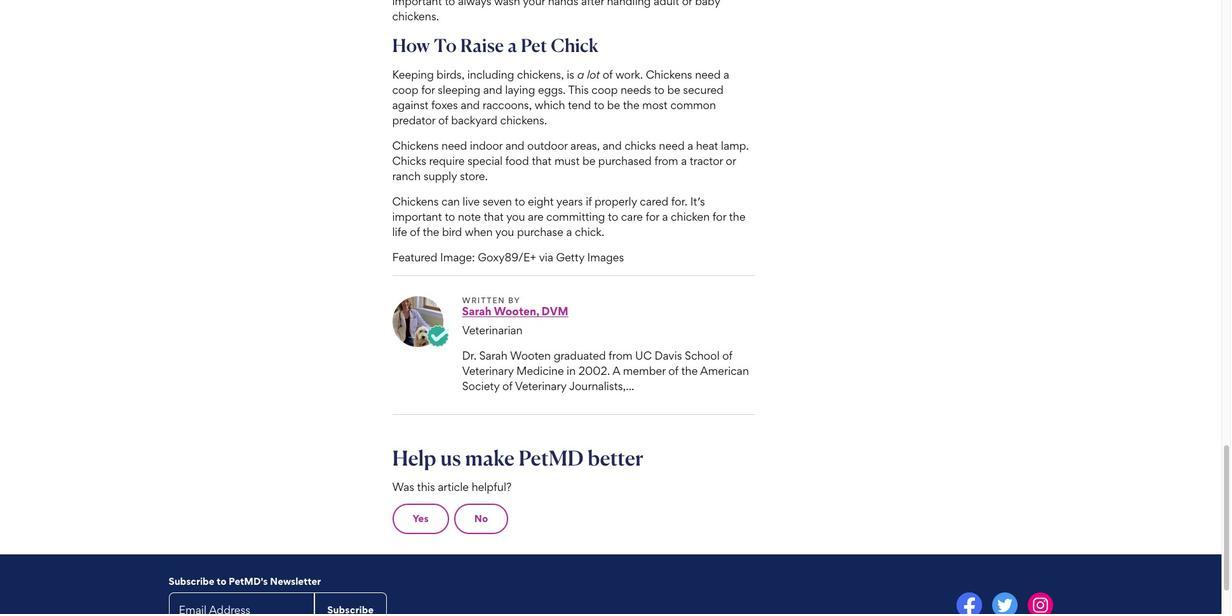 Task type: describe. For each thing, give the bounding box(es) containing it.
special
[[467, 155, 503, 168]]

2 horizontal spatial for
[[713, 210, 726, 224]]

us
[[440, 446, 461, 471]]

dr.
[[462, 350, 477, 363]]

featured
[[392, 251, 437, 264]]

no button
[[454, 505, 508, 535]]

when
[[465, 226, 493, 239]]

to left eight
[[515, 195, 525, 209]]

graduated
[[554, 350, 606, 363]]

food
[[505, 155, 529, 168]]

of right lot
[[603, 68, 613, 81]]

subscribe
[[169, 576, 214, 588]]

1 vertical spatial you
[[495, 226, 514, 239]]

chickens for chickens can live seven to eight years if properly cared for. it's important to note that you are committing to care for a chicken for the life of the bird when you purchase a chick.
[[392, 195, 439, 209]]

davis
[[655, 350, 682, 363]]

social element
[[616, 593, 1053, 615]]

chickens,
[[517, 68, 564, 81]]

the down 'important'
[[423, 226, 439, 239]]

yes
[[413, 513, 429, 525]]

chickens inside of work. chickens need a coop for sleeping and laying eggs. this coop needs to be secured against foxes and raccoons, which tend to be the most common predator of backyard chickens.
[[646, 68, 692, 81]]

keeping birds, including chickens, is a lot
[[392, 68, 603, 81]]

1 horizontal spatial for
[[646, 210, 659, 224]]

to right tend
[[594, 99, 604, 112]]

by
[[508, 296, 521, 306]]

areas,
[[571, 139, 600, 153]]

image:
[[440, 251, 475, 264]]

dvm
[[542, 305, 568, 318]]

wooten
[[510, 350, 551, 363]]

the inside of work. chickens need a coop for sleeping and laying eggs. this coop needs to be secured against foxes and raccoons, which tend to be the most common predator of backyard chickens.
[[623, 99, 639, 112]]

can
[[442, 195, 460, 209]]

2 coop from the left
[[592, 83, 618, 97]]

to down properly
[[608, 210, 618, 224]]

must
[[555, 155, 580, 168]]

ranch
[[392, 170, 421, 183]]

care
[[621, 210, 643, 224]]

how to raise a pet chick
[[392, 34, 598, 57]]

2002.
[[579, 365, 610, 378]]

sarah wooten, dvm image
[[392, 297, 443, 348]]

important
[[392, 210, 442, 224]]

school
[[685, 350, 720, 363]]

chick
[[551, 34, 598, 57]]

to down the can
[[445, 210, 455, 224]]

chickens for chickens need indoor and outdoor areas, and chicks need a heat lamp. chicks require special food that must be purchased from a tractor or ranch supply store.
[[392, 139, 439, 153]]

to up most
[[654, 83, 664, 97]]

instagram image
[[1028, 593, 1053, 615]]

the inside dr. sarah wooten graduated from uc davis school of veterinary medicine in 2002. a member of the american society of veterinary journalists,...
[[681, 365, 698, 378]]

laying
[[505, 83, 535, 97]]

sleeping
[[438, 83, 480, 97]]

life
[[392, 226, 407, 239]]

of down davis
[[668, 365, 678, 378]]

to
[[434, 34, 457, 57]]

heat
[[696, 139, 718, 153]]

petmd's
[[229, 576, 268, 588]]

member
[[623, 365, 666, 378]]

is
[[567, 68, 574, 81]]

chickens need indoor and outdoor areas, and chicks need a heat lamp. chicks require special food that must be purchased from a tractor or ranch supply store.
[[392, 139, 749, 183]]

chicks
[[392, 155, 426, 168]]

petmd
[[519, 446, 583, 471]]

chicks
[[625, 139, 656, 153]]

eggs.
[[538, 83, 566, 97]]

eight
[[528, 195, 554, 209]]

help us make petmd better
[[392, 446, 644, 471]]

1 vertical spatial be
[[607, 99, 620, 112]]

for inside of work. chickens need a coop for sleeping and laying eggs. this coop needs to be secured against foxes and raccoons, which tend to be the most common predator of backyard chickens.
[[421, 83, 435, 97]]

live
[[463, 195, 480, 209]]

properly
[[595, 195, 637, 209]]

0 vertical spatial you
[[506, 210, 525, 224]]

committing
[[546, 210, 605, 224]]

sarah inside the 'written by sarah wooten, dvm veterinarian'
[[462, 305, 492, 318]]

raccoons,
[[483, 99, 532, 112]]

lot
[[587, 68, 600, 81]]

chickens can live seven to eight years if properly cared for. it's important to note that you are committing to care for a chicken for the life of the bird when you purchase a chick.
[[392, 195, 746, 239]]

secured
[[683, 83, 724, 97]]

wooten,
[[494, 305, 539, 318]]

getty
[[556, 251, 584, 264]]

bird
[[442, 226, 462, 239]]

common
[[670, 99, 716, 112]]

which
[[535, 99, 565, 112]]

are
[[528, 210, 544, 224]]

supply
[[424, 170, 457, 183]]

0 horizontal spatial need
[[442, 139, 467, 153]]

no
[[474, 513, 488, 525]]

from inside chickens need indoor and outdoor areas, and chicks need a heat lamp. chicks require special food that must be purchased from a tractor or ranch supply store.
[[654, 155, 678, 168]]

and down including
[[483, 83, 502, 97]]

needs
[[621, 83, 651, 97]]

dr. sarah wooten graduated from uc davis school of veterinary medicine in 2002. a member of the american society of veterinary journalists,...
[[462, 350, 749, 393]]

work.
[[615, 68, 643, 81]]

written
[[462, 296, 505, 306]]

goxy89/e+
[[478, 251, 536, 264]]

pet
[[521, 34, 547, 57]]

better
[[588, 446, 644, 471]]

a inside of work. chickens need a coop for sleeping and laying eggs. this coop needs to be secured against foxes and raccoons, which tend to be the most common predator of backyard chickens.
[[724, 68, 729, 81]]

and up food
[[505, 139, 524, 153]]

most
[[642, 99, 668, 112]]

lamp.
[[721, 139, 749, 153]]

that inside the chickens can live seven to eight years if properly cared for. it's important to note that you are committing to care for a chicken for the life of the bird when you purchase a chick.
[[484, 210, 504, 224]]

tend
[[568, 99, 591, 112]]



Task type: locate. For each thing, give the bounding box(es) containing it.
including
[[467, 68, 514, 81]]

was this article helpful?
[[392, 481, 512, 494]]

sarah inside dr. sarah wooten graduated from uc davis school of veterinary medicine in 2002. a member of the american society of veterinary journalists,...
[[479, 350, 507, 363]]

helpful?
[[472, 481, 512, 494]]

of work. chickens need a coop for sleeping and laying eggs. this coop needs to be secured against foxes and raccoons, which tend to be the most common predator of backyard chickens.
[[392, 68, 729, 127]]

society
[[462, 380, 500, 393]]

0 horizontal spatial that
[[484, 210, 504, 224]]

sarah up veterinarian
[[462, 305, 492, 318]]

1 horizontal spatial be
[[607, 99, 620, 112]]

you left are
[[506, 210, 525, 224]]

uc
[[635, 350, 652, 363]]

against
[[392, 99, 428, 112]]

1 horizontal spatial that
[[532, 155, 552, 168]]

if
[[586, 195, 592, 209]]

coop up against
[[392, 83, 418, 97]]

be right tend
[[607, 99, 620, 112]]

veterinary down medicine
[[515, 380, 566, 393]]

0 vertical spatial from
[[654, 155, 678, 168]]

need inside of work. chickens need a coop for sleeping and laying eggs. this coop needs to be secured against foxes and raccoons, which tend to be the most common predator of backyard chickens.
[[695, 68, 721, 81]]

chickens inside chickens need indoor and outdoor areas, and chicks need a heat lamp. chicks require special food that must be purchased from a tractor or ranch supply store.
[[392, 139, 439, 153]]

journalists,...
[[569, 380, 634, 393]]

to
[[654, 83, 664, 97], [594, 99, 604, 112], [515, 195, 525, 209], [445, 210, 455, 224], [608, 210, 618, 224], [217, 576, 226, 588]]

of
[[603, 68, 613, 81], [438, 114, 448, 127], [410, 226, 420, 239], [722, 350, 732, 363], [668, 365, 678, 378], [502, 380, 512, 393]]

for down keeping
[[421, 83, 435, 97]]

or
[[726, 155, 736, 168]]

and up purchased
[[603, 139, 622, 153]]

from up a
[[609, 350, 632, 363]]

0 horizontal spatial for
[[421, 83, 435, 97]]

seven
[[483, 195, 512, 209]]

2 horizontal spatial be
[[667, 83, 680, 97]]

of up american
[[722, 350, 732, 363]]

from
[[654, 155, 678, 168], [609, 350, 632, 363]]

for down cared
[[646, 210, 659, 224]]

purchase
[[517, 226, 563, 239]]

you
[[506, 210, 525, 224], [495, 226, 514, 239]]

of down foxes
[[438, 114, 448, 127]]

2 horizontal spatial need
[[695, 68, 721, 81]]

predator
[[392, 114, 435, 127]]

0 horizontal spatial be
[[582, 155, 595, 168]]

None email field
[[169, 593, 315, 615]]

that inside chickens need indoor and outdoor areas, and chicks need a heat lamp. chicks require special food that must be purchased from a tractor or ranch supply store.
[[532, 155, 552, 168]]

from down chicks
[[654, 155, 678, 168]]

need up secured
[[695, 68, 721, 81]]

chickens.
[[500, 114, 547, 127]]

the down needs
[[623, 99, 639, 112]]

chick.
[[575, 226, 604, 239]]

medicine
[[516, 365, 564, 378]]

1 horizontal spatial veterinary
[[515, 380, 566, 393]]

for
[[421, 83, 435, 97], [646, 210, 659, 224], [713, 210, 726, 224]]

2 vertical spatial chickens
[[392, 195, 439, 209]]

0 vertical spatial sarah
[[462, 305, 492, 318]]

in
[[567, 365, 576, 378]]

coop
[[392, 83, 418, 97], [592, 83, 618, 97]]

0 horizontal spatial coop
[[392, 83, 418, 97]]

1 horizontal spatial coop
[[592, 83, 618, 97]]

you up goxy89/e+
[[495, 226, 514, 239]]

for.
[[671, 195, 688, 209]]

was
[[392, 481, 414, 494]]

and up backyard
[[461, 99, 480, 112]]

the down school
[[681, 365, 698, 378]]

1 vertical spatial from
[[609, 350, 632, 363]]

sarah wooten, dvm link
[[462, 305, 568, 318]]

years
[[556, 195, 583, 209]]

to left petmd's
[[217, 576, 226, 588]]

need
[[695, 68, 721, 81], [442, 139, 467, 153], [659, 139, 685, 153]]

0 vertical spatial be
[[667, 83, 680, 97]]

it's
[[690, 195, 705, 209]]

purchased
[[598, 155, 652, 168]]

0 vertical spatial chickens
[[646, 68, 692, 81]]

a
[[613, 365, 620, 378]]

indoor
[[470, 139, 503, 153]]

american
[[700, 365, 749, 378]]

coop down lot
[[592, 83, 618, 97]]

this
[[417, 481, 435, 494]]

facebook image
[[956, 593, 982, 615]]

chickens up most
[[646, 68, 692, 81]]

backyard
[[451, 114, 497, 127]]

be up most
[[667, 83, 680, 97]]

of inside the chickens can live seven to eight years if properly cared for. it's important to note that you are committing to care for a chicken for the life of the bird when you purchase a chick.
[[410, 226, 420, 239]]

require
[[429, 155, 465, 168]]

newsletter
[[270, 576, 321, 588]]

be inside chickens need indoor and outdoor areas, and chicks need a heat lamp. chicks require special food that must be purchased from a tractor or ranch supply store.
[[582, 155, 595, 168]]

0 vertical spatial that
[[532, 155, 552, 168]]

for right chicken
[[713, 210, 726, 224]]

the
[[623, 99, 639, 112], [729, 210, 746, 224], [423, 226, 439, 239], [681, 365, 698, 378]]

raise
[[460, 34, 504, 57]]

that down outdoor at the top left of page
[[532, 155, 552, 168]]

from inside dr. sarah wooten graduated from uc davis school of veterinary medicine in 2002. a member of the american society of veterinary journalists,...
[[609, 350, 632, 363]]

1 horizontal spatial need
[[659, 139, 685, 153]]

a
[[508, 34, 517, 57], [577, 68, 584, 81], [724, 68, 729, 81], [687, 139, 693, 153], [681, 155, 687, 168], [662, 210, 668, 224], [566, 226, 572, 239]]

1 vertical spatial sarah
[[479, 350, 507, 363]]

0 horizontal spatial veterinary
[[462, 365, 514, 378]]

sarah right dr.
[[479, 350, 507, 363]]

chickens up 'chicks'
[[392, 139, 439, 153]]

outdoor
[[527, 139, 568, 153]]

of right life
[[410, 226, 420, 239]]

1 vertical spatial that
[[484, 210, 504, 224]]

1 horizontal spatial from
[[654, 155, 678, 168]]

chickens inside the chickens can live seven to eight years if properly cared for. it's important to note that you are committing to care for a chicken for the life of the bird when you purchase a chick.
[[392, 195, 439, 209]]

need up require
[[442, 139, 467, 153]]

birds,
[[437, 68, 465, 81]]

veterinary up society
[[462, 365, 514, 378]]

store.
[[460, 170, 488, 183]]

sarah
[[462, 305, 492, 318], [479, 350, 507, 363]]

cared
[[640, 195, 668, 209]]

images
[[587, 251, 624, 264]]

be
[[667, 83, 680, 97], [607, 99, 620, 112], [582, 155, 595, 168]]

chickens up 'important'
[[392, 195, 439, 209]]

tractor
[[690, 155, 723, 168]]

keeping
[[392, 68, 434, 81]]

the right chicken
[[729, 210, 746, 224]]

featured image: goxy89/e+ via getty images
[[392, 251, 624, 264]]

0 horizontal spatial from
[[609, 350, 632, 363]]

that down seven
[[484, 210, 504, 224]]

1 coop from the left
[[392, 83, 418, 97]]

chickens
[[646, 68, 692, 81], [392, 139, 439, 153], [392, 195, 439, 209]]

be down areas,
[[582, 155, 595, 168]]

2 vertical spatial be
[[582, 155, 595, 168]]

subscribe to petmd's newsletter
[[169, 576, 321, 588]]

veterinarian
[[462, 324, 523, 337]]

of right society
[[502, 380, 512, 393]]

how
[[392, 34, 430, 57]]

need right chicks
[[659, 139, 685, 153]]

this
[[568, 83, 589, 97]]

1 vertical spatial veterinary
[[515, 380, 566, 393]]

note
[[458, 210, 481, 224]]

make
[[465, 446, 515, 471]]

and
[[483, 83, 502, 97], [461, 99, 480, 112], [505, 139, 524, 153], [603, 139, 622, 153]]

1 vertical spatial chickens
[[392, 139, 439, 153]]

twitter image
[[992, 593, 1017, 615]]

written by sarah wooten, dvm veterinarian
[[462, 296, 568, 337]]

0 vertical spatial veterinary
[[462, 365, 514, 378]]



Task type: vqa. For each thing, say whether or not it's contained in the screenshot.
bottommost 'Will'
no



